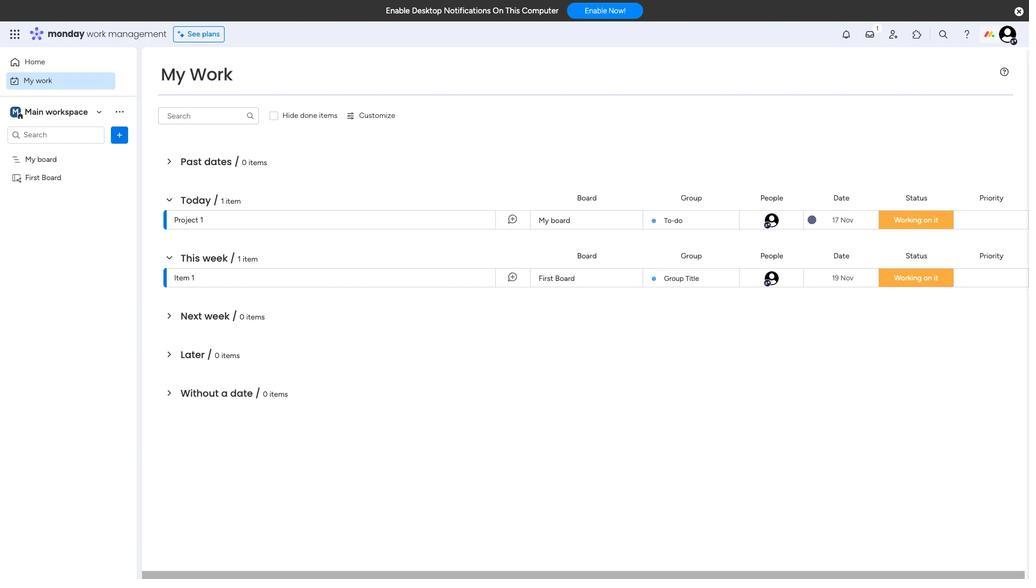 Task type: locate. For each thing, give the bounding box(es) containing it.
2 people from the top
[[761, 251, 784, 260]]

0 vertical spatial priority
[[980, 193, 1004, 202]]

19 nov
[[833, 274, 854, 282]]

None search field
[[158, 107, 259, 124]]

group for 1
[[681, 193, 703, 202]]

group up do
[[681, 193, 703, 202]]

work for my
[[36, 76, 52, 85]]

1 horizontal spatial my board
[[539, 216, 571, 225]]

1 status from the top
[[906, 193, 928, 202]]

1 vertical spatial board
[[551, 216, 571, 225]]

2 status from the top
[[906, 251, 928, 260]]

0 horizontal spatial item
[[226, 197, 241, 206]]

list box
[[0, 148, 137, 331]]

0 horizontal spatial work
[[36, 76, 52, 85]]

1 horizontal spatial work
[[87, 28, 106, 40]]

enable left desktop on the top of page
[[386, 6, 410, 16]]

status for 1
[[906, 193, 928, 202]]

0
[[242, 158, 247, 167], [240, 313, 245, 322], [215, 351, 220, 360], [263, 390, 268, 399]]

1 vertical spatial on
[[924, 274, 933, 283]]

working on it
[[895, 216, 939, 225], [895, 274, 939, 283]]

0 vertical spatial jacob simon image
[[1000, 26, 1017, 43]]

0 vertical spatial date
[[834, 193, 850, 202]]

notifications
[[444, 6, 491, 16]]

enable desktop notifications on this computer
[[386, 6, 559, 16]]

date up "17 nov" at right top
[[834, 193, 850, 202]]

1 vertical spatial item
[[243, 255, 258, 264]]

date for 1
[[834, 193, 850, 202]]

working
[[895, 216, 922, 225], [895, 274, 922, 283]]

nov right 17
[[841, 216, 854, 224]]

group
[[681, 193, 703, 202], [681, 251, 703, 260], [665, 275, 684, 283]]

first board
[[25, 173, 61, 182], [539, 274, 575, 283]]

search image
[[246, 112, 255, 120]]

workspace selection element
[[10, 105, 90, 119]]

m
[[12, 107, 19, 116]]

workspace image
[[10, 106, 21, 118]]

done
[[300, 111, 317, 120]]

on
[[493, 6, 504, 16]]

1 priority from the top
[[980, 193, 1004, 202]]

item 1
[[174, 274, 195, 283]]

inbox image
[[865, 29, 876, 40]]

do
[[675, 217, 683, 225]]

date
[[834, 193, 850, 202], [834, 251, 850, 260]]

past
[[181, 155, 202, 168]]

customize
[[359, 111, 395, 120]]

0 vertical spatial people
[[761, 193, 784, 202]]

option
[[0, 150, 137, 152]]

items inside past dates / 0 items
[[249, 158, 267, 167]]

work right the monday
[[87, 28, 106, 40]]

see
[[188, 29, 200, 39]]

enable inside button
[[585, 7, 607, 15]]

0 vertical spatial first board
[[25, 173, 61, 182]]

enable
[[386, 6, 410, 16], [585, 7, 607, 15]]

project
[[174, 216, 199, 225]]

priority
[[980, 193, 1004, 202], [980, 251, 1004, 260]]

group left title
[[665, 275, 684, 283]]

first inside "link"
[[539, 274, 554, 283]]

help image
[[962, 29, 973, 40]]

1 horizontal spatial board
[[551, 216, 571, 225]]

0 right dates
[[242, 158, 247, 167]]

1
[[221, 197, 224, 206], [200, 216, 203, 225], [238, 255, 241, 264], [192, 274, 195, 283]]

date for /
[[834, 251, 850, 260]]

now!
[[609, 7, 626, 15]]

work
[[87, 28, 106, 40], [36, 76, 52, 85]]

1 vertical spatial working
[[895, 274, 922, 283]]

on
[[924, 216, 933, 225], [924, 274, 933, 283]]

0 inside next week / 0 items
[[240, 313, 245, 322]]

date
[[230, 387, 253, 400]]

0 vertical spatial work
[[87, 28, 106, 40]]

1 vertical spatial date
[[834, 251, 850, 260]]

nov right 19
[[841, 274, 854, 282]]

nov
[[841, 216, 854, 224], [841, 274, 854, 282]]

work inside button
[[36, 76, 52, 85]]

my
[[161, 62, 186, 86], [24, 76, 34, 85], [25, 155, 36, 164], [539, 216, 549, 225]]

2 it from the top
[[935, 274, 939, 283]]

item inside this week / 1 item
[[243, 255, 258, 264]]

enable now!
[[585, 7, 626, 15]]

1 inside this week / 1 item
[[238, 255, 241, 264]]

2 date from the top
[[834, 251, 850, 260]]

main workspace
[[25, 106, 88, 117]]

1 vertical spatial group
[[681, 251, 703, 260]]

next week / 0 items
[[181, 309, 265, 323]]

today
[[181, 194, 211, 207]]

my board
[[25, 155, 57, 164], [539, 216, 571, 225]]

1 horizontal spatial this
[[506, 6, 520, 16]]

list box containing my board
[[0, 148, 137, 331]]

my work
[[24, 76, 52, 85]]

0 horizontal spatial board
[[37, 155, 57, 164]]

0 vertical spatial it
[[935, 216, 939, 225]]

0 horizontal spatial enable
[[386, 6, 410, 16]]

people
[[761, 193, 784, 202], [761, 251, 784, 260]]

work down home
[[36, 76, 52, 85]]

hide
[[283, 111, 299, 120]]

/
[[235, 155, 240, 168], [214, 194, 219, 207], [230, 252, 235, 265], [232, 309, 237, 323], [207, 348, 212, 362], [256, 387, 260, 400]]

work
[[190, 62, 233, 86]]

Search in workspace field
[[23, 129, 90, 141]]

1 vertical spatial working on it
[[895, 274, 939, 283]]

enable for enable now!
[[585, 7, 607, 15]]

0 right "later"
[[215, 351, 220, 360]]

work for monday
[[87, 28, 106, 40]]

1 vertical spatial first board
[[539, 274, 575, 283]]

0 up "later / 0 items"
[[240, 313, 245, 322]]

2 priority from the top
[[980, 251, 1004, 260]]

date up 19 nov
[[834, 251, 850, 260]]

1 horizontal spatial enable
[[585, 7, 607, 15]]

my inside my work button
[[24, 76, 34, 85]]

group up title
[[681, 251, 703, 260]]

0 vertical spatial first
[[25, 173, 40, 182]]

week for next
[[205, 309, 230, 323]]

first
[[25, 173, 40, 182], [539, 274, 554, 283]]

options image
[[114, 130, 125, 140]]

first board link
[[537, 269, 637, 288]]

0 vertical spatial item
[[226, 197, 241, 206]]

Filter dashboard by text search field
[[158, 107, 259, 124]]

jacob simon image
[[1000, 26, 1017, 43], [764, 212, 780, 228], [764, 270, 780, 286]]

2 vertical spatial group
[[665, 275, 684, 283]]

1 horizontal spatial first
[[539, 274, 554, 283]]

board inside "link"
[[556, 274, 575, 283]]

1 vertical spatial jacob simon image
[[764, 212, 780, 228]]

2 nov from the top
[[841, 274, 854, 282]]

this
[[506, 6, 520, 16], [181, 252, 200, 265]]

this right on
[[506, 6, 520, 16]]

first inside list box
[[25, 173, 40, 182]]

a
[[221, 387, 228, 400]]

items
[[319, 111, 338, 120], [249, 158, 267, 167], [246, 313, 265, 322], [221, 351, 240, 360], [270, 390, 288, 399]]

0 vertical spatial working on it
[[895, 216, 939, 225]]

0 vertical spatial my board
[[25, 155, 57, 164]]

board
[[42, 173, 61, 182], [577, 193, 597, 202], [577, 251, 597, 260], [556, 274, 575, 283]]

0 right date
[[263, 390, 268, 399]]

1 vertical spatial work
[[36, 76, 52, 85]]

to-
[[665, 217, 675, 225]]

1 vertical spatial nov
[[841, 274, 854, 282]]

customize button
[[342, 107, 400, 124]]

1 date from the top
[[834, 193, 850, 202]]

enable left now!
[[585, 7, 607, 15]]

1 horizontal spatial first board
[[539, 274, 575, 283]]

week down project 1
[[203, 252, 228, 265]]

0 horizontal spatial this
[[181, 252, 200, 265]]

invite members image
[[889, 29, 899, 40]]

1 vertical spatial status
[[906, 251, 928, 260]]

1 people from the top
[[761, 193, 784, 202]]

0 vertical spatial status
[[906, 193, 928, 202]]

status
[[906, 193, 928, 202], [906, 251, 928, 260]]

0 horizontal spatial first
[[25, 173, 40, 182]]

to-do
[[665, 217, 683, 225]]

item
[[226, 197, 241, 206], [243, 255, 258, 264]]

it
[[935, 216, 939, 225], [935, 274, 939, 283]]

0 inside "later / 0 items"
[[215, 351, 220, 360]]

dapulse close image
[[1015, 6, 1024, 17]]

week right next
[[205, 309, 230, 323]]

1 vertical spatial week
[[205, 309, 230, 323]]

later
[[181, 348, 205, 362]]

week
[[203, 252, 228, 265], [205, 309, 230, 323]]

0 vertical spatial working
[[895, 216, 922, 225]]

computer
[[522, 6, 559, 16]]

2 working from the top
[[895, 274, 922, 283]]

0 vertical spatial board
[[37, 155, 57, 164]]

0 vertical spatial nov
[[841, 216, 854, 224]]

menu image
[[1001, 68, 1009, 76]]

this up the item 1
[[181, 252, 200, 265]]

1 vertical spatial people
[[761, 251, 784, 260]]

0 vertical spatial week
[[203, 252, 228, 265]]

1 image
[[873, 22, 883, 34]]

group for /
[[681, 251, 703, 260]]

people for /
[[761, 251, 784, 260]]

1 it from the top
[[935, 216, 939, 225]]

1 vertical spatial it
[[935, 274, 939, 283]]

1 nov from the top
[[841, 216, 854, 224]]

next
[[181, 309, 202, 323]]

status for /
[[906, 251, 928, 260]]

board
[[37, 155, 57, 164], [551, 216, 571, 225]]

1 horizontal spatial item
[[243, 255, 258, 264]]

0 vertical spatial on
[[924, 216, 933, 225]]

see plans button
[[173, 26, 225, 42]]

1 vertical spatial priority
[[980, 251, 1004, 260]]

1 vertical spatial first
[[539, 274, 554, 283]]

0 vertical spatial group
[[681, 193, 703, 202]]

my board link
[[537, 211, 637, 230]]

without
[[181, 387, 219, 400]]

my inside my board link
[[539, 216, 549, 225]]



Task type: vqa. For each thing, say whether or not it's contained in the screenshot.
New Task
no



Task type: describe. For each thing, give the bounding box(es) containing it.
past dates / 0 items
[[181, 155, 267, 168]]

apps image
[[912, 29, 923, 40]]

see plans
[[188, 29, 220, 39]]

notifications image
[[842, 29, 852, 40]]

shareable board image
[[11, 172, 21, 183]]

plans
[[202, 29, 220, 39]]

my work button
[[6, 72, 115, 89]]

this week / 1 item
[[181, 252, 258, 265]]

nov for 17 nov
[[841, 216, 854, 224]]

item inside today / 1 item
[[226, 197, 241, 206]]

search everything image
[[939, 29, 949, 40]]

19
[[833, 274, 839, 282]]

board inside list box
[[42, 173, 61, 182]]

my inside list box
[[25, 155, 36, 164]]

workspace options image
[[114, 106, 125, 117]]

title
[[686, 275, 699, 283]]

1 vertical spatial my board
[[539, 216, 571, 225]]

home button
[[6, 54, 115, 71]]

0 vertical spatial this
[[506, 6, 520, 16]]

group title
[[665, 275, 699, 283]]

1 on from the top
[[924, 216, 933, 225]]

2 vertical spatial jacob simon image
[[764, 270, 780, 286]]

monday work management
[[48, 28, 167, 40]]

1 working from the top
[[895, 216, 922, 225]]

items inside next week / 0 items
[[246, 313, 265, 322]]

1 vertical spatial this
[[181, 252, 200, 265]]

workspace
[[46, 106, 88, 117]]

project 1
[[174, 216, 203, 225]]

enable now! button
[[568, 3, 644, 19]]

priority for 1
[[980, 193, 1004, 202]]

17 nov
[[833, 216, 854, 224]]

0 inside past dates / 0 items
[[242, 158, 247, 167]]

first board inside "link"
[[539, 274, 575, 283]]

enable for enable desktop notifications on this computer
[[386, 6, 410, 16]]

items inside "later / 0 items"
[[221, 351, 240, 360]]

week for this
[[203, 252, 228, 265]]

main
[[25, 106, 43, 117]]

2 on from the top
[[924, 274, 933, 283]]

1 working on it from the top
[[895, 216, 939, 225]]

0 horizontal spatial my board
[[25, 155, 57, 164]]

select product image
[[10, 29, 20, 40]]

priority for /
[[980, 251, 1004, 260]]

17
[[833, 216, 839, 224]]

without a date / 0 items
[[181, 387, 288, 400]]

people for 1
[[761, 193, 784, 202]]

desktop
[[412, 6, 442, 16]]

dates
[[204, 155, 232, 168]]

hide done items
[[283, 111, 338, 120]]

home
[[25, 57, 45, 67]]

items inside without a date / 0 items
[[270, 390, 288, 399]]

today / 1 item
[[181, 194, 241, 207]]

0 horizontal spatial first board
[[25, 173, 61, 182]]

nov for 19 nov
[[841, 274, 854, 282]]

monday
[[48, 28, 85, 40]]

item
[[174, 274, 190, 283]]

0 inside without a date / 0 items
[[263, 390, 268, 399]]

management
[[108, 28, 167, 40]]

2 working on it from the top
[[895, 274, 939, 283]]

1 inside today / 1 item
[[221, 197, 224, 206]]

my work
[[161, 62, 233, 86]]

later / 0 items
[[181, 348, 240, 362]]



